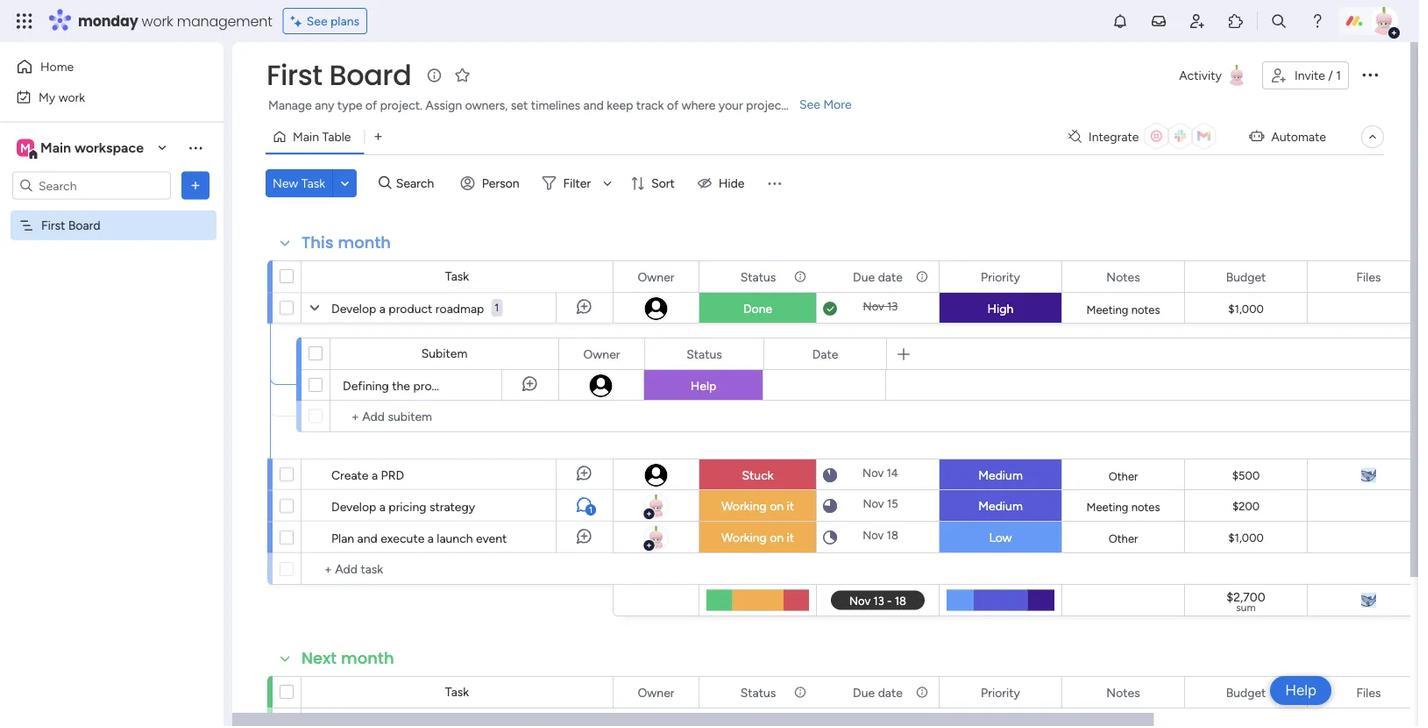 Task type: vqa. For each thing, say whether or not it's contained in the screenshot.
V2 Search icon
yes



Task type: locate. For each thing, give the bounding box(es) containing it.
1 button
[[491, 292, 503, 324], [556, 490, 613, 522]]

work right monday on the top of page
[[142, 11, 173, 31]]

develop for develop a product roadmap
[[331, 301, 376, 316]]

working on it
[[722, 499, 795, 513], [722, 530, 795, 545]]

1 vertical spatial month
[[341, 647, 394, 670]]

1 $1,000 from the top
[[1229, 302, 1264, 316]]

autopilot image
[[1250, 125, 1265, 147]]

1 vertical spatial due date
[[853, 685, 903, 700]]

1 horizontal spatial board
[[329, 56, 412, 95]]

0 vertical spatial files
[[1357, 269, 1382, 284]]

help button
[[1271, 676, 1332, 705]]

next
[[302, 647, 337, 670]]

1 vertical spatial date
[[878, 685, 903, 700]]

where
[[682, 98, 716, 113]]

2 develop from the top
[[331, 499, 376, 514]]

see
[[307, 14, 328, 29], [800, 97, 821, 112]]

1 due from the top
[[853, 269, 875, 284]]

work for monday
[[142, 11, 173, 31]]

2 date from the top
[[878, 685, 903, 700]]

nov left 13
[[863, 299, 885, 314]]

working
[[722, 499, 767, 513], [722, 530, 767, 545]]

inbox image
[[1151, 12, 1168, 30]]

due date for first due date field from the bottom
[[853, 685, 903, 700]]

first board down the search in workspace field
[[41, 218, 100, 233]]

2 budget from the top
[[1227, 685, 1267, 700]]

1 vertical spatial working on it
[[722, 530, 795, 545]]

task for next month
[[445, 684, 469, 699]]

2 other from the top
[[1109, 531, 1139, 545]]

1 on from the top
[[770, 499, 784, 513]]

1 nov from the top
[[863, 299, 885, 314]]

1 vertical spatial help
[[1286, 681, 1317, 699]]

2 notes field from the top
[[1103, 683, 1145, 702]]

event
[[476, 531, 507, 545]]

1 vertical spatial due date field
[[849, 683, 908, 702]]

new
[[273, 176, 298, 191]]

month inside field
[[341, 647, 394, 670]]

and right the plan
[[357, 531, 378, 545]]

1 notes from the top
[[1107, 269, 1141, 284]]

1 horizontal spatial and
[[555, 378, 575, 393]]

1 working from the top
[[722, 499, 767, 513]]

0 vertical spatial first board
[[267, 56, 412, 95]]

dapulse integrations image
[[1069, 130, 1082, 143]]

plan
[[331, 531, 354, 545]]

15
[[887, 497, 899, 511]]

notifications image
[[1112, 12, 1130, 30]]

0 vertical spatial other
[[1109, 469, 1139, 483]]

14
[[887, 466, 899, 480]]

0 vertical spatial 1
[[1337, 68, 1342, 83]]

0 horizontal spatial of
[[366, 98, 377, 113]]

nov 13
[[863, 299, 898, 314]]

files
[[1357, 269, 1382, 284], [1357, 685, 1382, 700]]

1 notes field from the top
[[1103, 267, 1145, 286]]

add view image
[[375, 130, 382, 143]]

owner
[[638, 269, 675, 284], [584, 346, 620, 361], [638, 685, 675, 700]]

invite members image
[[1189, 12, 1207, 30]]

2 vertical spatial status
[[741, 685, 776, 700]]

1 vertical spatial it
[[787, 530, 795, 545]]

of
[[366, 98, 377, 113], [667, 98, 679, 113]]

board down the search in workspace field
[[68, 218, 100, 233]]

on
[[770, 499, 784, 513], [770, 530, 784, 545]]

0 vertical spatial due date field
[[849, 267, 908, 286]]

2 priority field from the top
[[977, 683, 1025, 702]]

1 horizontal spatial first
[[267, 56, 322, 95]]

it
[[787, 499, 795, 513], [787, 530, 795, 545]]

of right track
[[667, 98, 679, 113]]

medium
[[979, 468, 1023, 483], [979, 499, 1023, 513]]

column information image
[[794, 270, 808, 284]]

automate
[[1272, 129, 1327, 144]]

0 vertical spatial due
[[853, 269, 875, 284]]

0 vertical spatial first
[[267, 56, 322, 95]]

18
[[887, 528, 899, 542]]

0 vertical spatial see
[[307, 14, 328, 29]]

0 vertical spatial status
[[741, 269, 776, 284]]

1 horizontal spatial of
[[667, 98, 679, 113]]

budget
[[1227, 269, 1267, 284], [1227, 685, 1267, 700]]

first board up type
[[267, 56, 412, 95]]

Status field
[[736, 267, 781, 286], [682, 344, 727, 363], [736, 683, 781, 702]]

workspace image
[[17, 138, 34, 157]]

0 horizontal spatial 1 button
[[491, 292, 503, 324]]

4 nov from the top
[[863, 528, 884, 542]]

notes field for next month
[[1103, 683, 1145, 702]]

a for pricing
[[380, 499, 386, 514]]

priority
[[981, 269, 1021, 284], [981, 685, 1021, 700]]

sum
[[1237, 601, 1256, 614]]

meeting
[[1087, 303, 1129, 317], [1087, 500, 1129, 514]]

main table
[[293, 129, 351, 144]]

Files field
[[1353, 267, 1386, 286], [1353, 683, 1386, 702]]

work right my
[[58, 89, 85, 104]]

2 medium from the top
[[979, 499, 1023, 513]]

$500
[[1233, 469, 1260, 483]]

due date for second due date field from the bottom of the page
[[853, 269, 903, 284]]

0 vertical spatial due date
[[853, 269, 903, 284]]

status field for this month
[[736, 267, 781, 286]]

0 vertical spatial medium
[[979, 468, 1023, 483]]

product's
[[413, 378, 465, 393]]

status for this month
[[741, 269, 776, 284]]

pricing
[[389, 499, 427, 514]]

1 meeting notes from the top
[[1087, 303, 1161, 317]]

2 vertical spatial owner field
[[634, 683, 679, 702]]

0 vertical spatial working
[[722, 499, 767, 513]]

defining the product's goals, features, and milestones.
[[343, 378, 640, 393]]

0 horizontal spatial first
[[41, 218, 65, 233]]

Date field
[[808, 344, 843, 363]]

1 vertical spatial meeting
[[1087, 500, 1129, 514]]

nov for nov 18
[[863, 528, 884, 542]]

other
[[1109, 469, 1139, 483], [1109, 531, 1139, 545]]

nov left 15
[[863, 497, 884, 511]]

0 vertical spatial budget field
[[1222, 267, 1271, 286]]

workspace
[[74, 139, 144, 156]]

status
[[741, 269, 776, 284], [687, 346, 722, 361], [741, 685, 776, 700]]

develop for develop a pricing strategy
[[331, 499, 376, 514]]

2 vertical spatial task
[[445, 684, 469, 699]]

of right type
[[366, 98, 377, 113]]

month for next month
[[341, 647, 394, 670]]

arrow down image
[[597, 173, 618, 194]]

first down the search in workspace field
[[41, 218, 65, 233]]

see left plans
[[307, 14, 328, 29]]

2 files from the top
[[1357, 685, 1382, 700]]

see left more
[[800, 97, 821, 112]]

2 due from the top
[[853, 685, 875, 700]]

1 vertical spatial first
[[41, 218, 65, 233]]

first board
[[267, 56, 412, 95], [41, 218, 100, 233]]

2 horizontal spatial 1
[[1337, 68, 1342, 83]]

status for next month
[[741, 685, 776, 700]]

0 vertical spatial priority field
[[977, 267, 1025, 286]]

1 medium from the top
[[979, 468, 1023, 483]]

2 on from the top
[[770, 530, 784, 545]]

0 vertical spatial task
[[301, 176, 325, 191]]

defining
[[343, 378, 389, 393]]

due
[[853, 269, 875, 284], [853, 685, 875, 700]]

develop
[[331, 301, 376, 316], [331, 499, 376, 514]]

1 horizontal spatial help
[[1286, 681, 1317, 699]]

filter
[[563, 176, 591, 191]]

help image
[[1309, 12, 1327, 30]]

status field for next month
[[736, 683, 781, 702]]

develop down create
[[331, 499, 376, 514]]

1 date from the top
[[878, 269, 903, 284]]

2 notes from the top
[[1107, 685, 1141, 700]]

0 vertical spatial owner
[[638, 269, 675, 284]]

due for second due date field from the bottom of the page
[[853, 269, 875, 284]]

2 vertical spatial status field
[[736, 683, 781, 702]]

meeting notes
[[1087, 303, 1161, 317], [1087, 500, 1161, 514]]

1 develop from the top
[[331, 301, 376, 316]]

0 vertical spatial $1,000
[[1229, 302, 1264, 316]]

1 vertical spatial 1
[[495, 301, 499, 314]]

2 of from the left
[[667, 98, 679, 113]]

0 horizontal spatial first board
[[41, 218, 100, 233]]

1 vertical spatial notes
[[1132, 500, 1161, 514]]

board up type
[[329, 56, 412, 95]]

1 due date from the top
[[853, 269, 903, 284]]

1 other from the top
[[1109, 469, 1139, 483]]

1 vertical spatial budget
[[1227, 685, 1267, 700]]

0 vertical spatial it
[[787, 499, 795, 513]]

1 vertical spatial files field
[[1353, 683, 1386, 702]]

other for plan and execute a launch event
[[1109, 531, 1139, 545]]

month right this
[[338, 232, 391, 254]]

person button
[[454, 169, 530, 197]]

0 horizontal spatial board
[[68, 218, 100, 233]]

2 vertical spatial and
[[357, 531, 378, 545]]

1 vertical spatial task
[[445, 269, 469, 284]]

column information image for second due date field from the bottom of the page
[[916, 270, 930, 284]]

month
[[338, 232, 391, 254], [341, 647, 394, 670]]

features,
[[503, 378, 552, 393]]

develop left product
[[331, 301, 376, 316]]

ruby anderson image
[[1371, 7, 1399, 35]]

0 vertical spatial notes
[[1132, 303, 1161, 317]]

1 working on it from the top
[[722, 499, 795, 513]]

create
[[331, 467, 369, 482]]

work inside button
[[58, 89, 85, 104]]

1 vertical spatial notes field
[[1103, 683, 1145, 702]]

notes
[[1107, 269, 1141, 284], [1107, 685, 1141, 700]]

1 vertical spatial and
[[555, 378, 575, 393]]

task for this month
[[445, 269, 469, 284]]

0 vertical spatial status field
[[736, 267, 781, 286]]

main for main table
[[293, 129, 319, 144]]

owners,
[[465, 98, 508, 113]]

1 vertical spatial medium
[[979, 499, 1023, 513]]

1 vertical spatial due
[[853, 685, 875, 700]]

0 vertical spatial priority
[[981, 269, 1021, 284]]

2 budget field from the top
[[1222, 683, 1271, 702]]

+ Add subitem text field
[[339, 406, 522, 427]]

1 vertical spatial priority
[[981, 685, 1021, 700]]

0 vertical spatial working on it
[[722, 499, 795, 513]]

and left keep at the top left of the page
[[584, 98, 604, 113]]

first up manage
[[267, 56, 322, 95]]

my work button
[[11, 83, 189, 111]]

0 vertical spatial on
[[770, 499, 784, 513]]

0 horizontal spatial help
[[691, 378, 717, 393]]

1 vertical spatial $1,000
[[1229, 531, 1264, 545]]

0 horizontal spatial and
[[357, 531, 378, 545]]

monday
[[78, 11, 138, 31]]

0 horizontal spatial 1
[[495, 301, 499, 314]]

angle down image
[[341, 177, 349, 190]]

Due date field
[[849, 267, 908, 286], [849, 683, 908, 702]]

nov
[[863, 299, 885, 314], [863, 466, 884, 480], [863, 497, 884, 511], [863, 528, 884, 542]]

main workspace
[[40, 139, 144, 156]]

1 vertical spatial meeting notes
[[1087, 500, 1161, 514]]

1 vertical spatial work
[[58, 89, 85, 104]]

integrate
[[1089, 129, 1140, 144]]

main inside workspace selection element
[[40, 139, 71, 156]]

apps image
[[1228, 12, 1245, 30]]

Owner field
[[634, 267, 679, 286], [579, 344, 625, 363], [634, 683, 679, 702]]

0 vertical spatial work
[[142, 11, 173, 31]]

This month field
[[297, 232, 396, 254]]

1 vertical spatial 1 button
[[556, 490, 613, 522]]

1 horizontal spatial first board
[[267, 56, 412, 95]]

nov left 18
[[863, 528, 884, 542]]

work
[[142, 11, 173, 31], [58, 89, 85, 104]]

2 due date from the top
[[853, 685, 903, 700]]

due date
[[853, 269, 903, 284], [853, 685, 903, 700]]

0 vertical spatial files field
[[1353, 267, 1386, 286]]

sort
[[652, 176, 675, 191]]

0 vertical spatial meeting notes
[[1087, 303, 1161, 317]]

0 vertical spatial notes
[[1107, 269, 1141, 284]]

1
[[1337, 68, 1342, 83], [495, 301, 499, 314], [589, 505, 593, 515]]

option
[[0, 210, 224, 213]]

2 working on it from the top
[[722, 530, 795, 545]]

2 due date field from the top
[[849, 683, 908, 702]]

1 horizontal spatial main
[[293, 129, 319, 144]]

month right next
[[341, 647, 394, 670]]

task
[[301, 176, 325, 191], [445, 269, 469, 284], [445, 684, 469, 699]]

1 horizontal spatial 1 button
[[556, 490, 613, 522]]

1 vertical spatial see
[[800, 97, 821, 112]]

1 vertical spatial board
[[68, 218, 100, 233]]

1 vertical spatial owner
[[584, 346, 620, 361]]

nov left 14
[[863, 466, 884, 480]]

date for second due date field from the bottom of the page
[[878, 269, 903, 284]]

and right features,
[[555, 378, 575, 393]]

month inside "field"
[[338, 232, 391, 254]]

1 vertical spatial notes
[[1107, 685, 1141, 700]]

0 vertical spatial notes field
[[1103, 267, 1145, 286]]

stuck
[[742, 468, 774, 483]]

1 vertical spatial working
[[722, 530, 767, 545]]

0 horizontal spatial main
[[40, 139, 71, 156]]

new task button
[[266, 169, 332, 197]]

see inside button
[[307, 14, 328, 29]]

main left table
[[293, 129, 319, 144]]

main for main workspace
[[40, 139, 71, 156]]

main right workspace image
[[40, 139, 71, 156]]

0 vertical spatial date
[[878, 269, 903, 284]]

1 vertical spatial first board
[[41, 218, 100, 233]]

a left prd
[[372, 467, 378, 482]]

Notes field
[[1103, 267, 1145, 286], [1103, 683, 1145, 702]]

and
[[584, 98, 604, 113], [555, 378, 575, 393], [357, 531, 378, 545]]

1 vertical spatial other
[[1109, 531, 1139, 545]]

Budget field
[[1222, 267, 1271, 286], [1222, 683, 1271, 702]]

1 vertical spatial priority field
[[977, 683, 1025, 702]]

0 vertical spatial month
[[338, 232, 391, 254]]

2 working from the top
[[722, 530, 767, 545]]

a left pricing
[[380, 499, 386, 514]]

3 nov from the top
[[863, 497, 884, 511]]

0 vertical spatial and
[[584, 98, 604, 113]]

2 $1,000 from the top
[[1229, 531, 1264, 545]]

1 horizontal spatial work
[[142, 11, 173, 31]]

this
[[302, 232, 334, 254]]

2 vertical spatial owner
[[638, 685, 675, 700]]

0 horizontal spatial see
[[307, 14, 328, 29]]

main inside "button"
[[293, 129, 319, 144]]

0 vertical spatial board
[[329, 56, 412, 95]]

develop a pricing strategy
[[331, 499, 475, 514]]

column information image
[[916, 270, 930, 284], [794, 685, 808, 699], [916, 685, 930, 699]]

first inside list box
[[41, 218, 65, 233]]

$1,000 for low
[[1229, 531, 1264, 545]]

main table button
[[266, 123, 364, 151]]

1 horizontal spatial see
[[800, 97, 821, 112]]

select product image
[[16, 12, 33, 30]]

0 vertical spatial meeting
[[1087, 303, 1129, 317]]

2 notes from the top
[[1132, 500, 1161, 514]]

1 vertical spatial status field
[[682, 344, 727, 363]]

0 vertical spatial budget
[[1227, 269, 1267, 284]]

manage any type of project. assign owners, set timelines and keep track of where your project stands.
[[268, 98, 828, 113]]

notes
[[1132, 303, 1161, 317], [1132, 500, 1161, 514]]

first
[[267, 56, 322, 95], [41, 218, 65, 233]]

a left product
[[380, 301, 386, 316]]

prd
[[381, 467, 404, 482]]

2 nov from the top
[[863, 466, 884, 480]]

project.
[[380, 98, 423, 113]]

$1,000
[[1229, 302, 1264, 316], [1229, 531, 1264, 545]]

my
[[39, 89, 55, 104]]

Priority field
[[977, 267, 1025, 286], [977, 683, 1025, 702]]

2 meeting notes from the top
[[1087, 500, 1161, 514]]

develop a product roadmap
[[331, 301, 484, 316]]



Task type: describe. For each thing, give the bounding box(es) containing it.
2 meeting from the top
[[1087, 500, 1129, 514]]

1 it from the top
[[787, 499, 795, 513]]

any
[[315, 98, 335, 113]]

person
[[482, 176, 520, 191]]

help inside 'button'
[[1286, 681, 1317, 699]]

done
[[744, 301, 773, 316]]

the
[[392, 378, 410, 393]]

plans
[[331, 14, 360, 29]]

type
[[338, 98, 363, 113]]

invite / 1
[[1295, 68, 1342, 83]]

workspace options image
[[187, 139, 204, 156]]

work for my
[[58, 89, 85, 104]]

1 priority from the top
[[981, 269, 1021, 284]]

hide
[[719, 176, 745, 191]]

first board list box
[[0, 207, 224, 477]]

search everything image
[[1271, 12, 1288, 30]]

date for first due date field from the bottom
[[878, 685, 903, 700]]

milestones.
[[578, 378, 640, 393]]

subitem
[[422, 346, 468, 361]]

2 vertical spatial 1
[[589, 505, 593, 515]]

stands.
[[789, 98, 828, 113]]

next month
[[302, 647, 394, 670]]

+ Add task text field
[[310, 559, 605, 580]]

project
[[746, 98, 786, 113]]

assign
[[426, 98, 462, 113]]

column information image for "status" field for next month
[[794, 685, 808, 699]]

notes for next month
[[1107, 685, 1141, 700]]

1 inside button
[[1337, 68, 1342, 83]]

0 vertical spatial help
[[691, 378, 717, 393]]

Search field
[[392, 171, 444, 196]]

low
[[990, 530, 1013, 545]]

0 vertical spatial 1 button
[[491, 292, 503, 324]]

Next month field
[[297, 647, 399, 670]]

see for see more
[[800, 97, 821, 112]]

/
[[1329, 68, 1334, 83]]

1 of from the left
[[366, 98, 377, 113]]

owner for top owner field
[[638, 269, 675, 284]]

2 it from the top
[[787, 530, 795, 545]]

notes field for this month
[[1103, 267, 1145, 286]]

collapse board header image
[[1366, 130, 1380, 144]]

nov 15
[[863, 497, 899, 511]]

nov 14
[[863, 466, 899, 480]]

$200
[[1233, 499, 1260, 513]]

2 horizontal spatial and
[[584, 98, 604, 113]]

nov 18
[[863, 528, 899, 542]]

plan and execute a launch event
[[331, 531, 507, 545]]

this month
[[302, 232, 391, 254]]

table
[[322, 129, 351, 144]]

0 vertical spatial owner field
[[634, 267, 679, 286]]

First Board field
[[262, 56, 416, 95]]

activity button
[[1173, 61, 1256, 89]]

goals,
[[468, 378, 500, 393]]

column information image for first due date field from the bottom
[[916, 685, 930, 699]]

task inside new task button
[[301, 176, 325, 191]]

show board description image
[[424, 67, 445, 84]]

create a prd
[[331, 467, 404, 482]]

1 budget field from the top
[[1222, 267, 1271, 286]]

activity
[[1180, 68, 1222, 83]]

v2 search image
[[379, 173, 392, 193]]

notes for this month
[[1107, 269, 1141, 284]]

a left launch
[[428, 531, 434, 545]]

launch
[[437, 531, 473, 545]]

$2,700 sum
[[1227, 589, 1266, 614]]

see more link
[[798, 96, 854, 113]]

see plans
[[307, 14, 360, 29]]

1 budget from the top
[[1227, 269, 1267, 284]]

see more
[[800, 97, 852, 112]]

filter button
[[535, 169, 618, 197]]

options image
[[1360, 64, 1381, 85]]

1 vertical spatial owner field
[[579, 344, 625, 363]]

workspace selection element
[[17, 137, 146, 160]]

nov for nov 14
[[863, 466, 884, 480]]

first board inside list box
[[41, 218, 100, 233]]

set
[[511, 98, 528, 113]]

monday work management
[[78, 11, 272, 31]]

1 files field from the top
[[1353, 267, 1386, 286]]

1 meeting from the top
[[1087, 303, 1129, 317]]

due for first due date field from the bottom
[[853, 685, 875, 700]]

1 priority field from the top
[[977, 267, 1025, 286]]

hide button
[[691, 169, 755, 197]]

2 priority from the top
[[981, 685, 1021, 700]]

Search in workspace field
[[37, 175, 146, 196]]

2 files field from the top
[[1353, 683, 1386, 702]]

more
[[824, 97, 852, 112]]

track
[[637, 98, 664, 113]]

1 vertical spatial status
[[687, 346, 722, 361]]

13
[[887, 299, 898, 314]]

$1,000 for done
[[1229, 302, 1264, 316]]

month for this month
[[338, 232, 391, 254]]

new task
[[273, 176, 325, 191]]

nov for nov 13
[[863, 299, 885, 314]]

1 notes from the top
[[1132, 303, 1161, 317]]

execute
[[381, 531, 425, 545]]

v2 done deadline image
[[823, 300, 837, 317]]

high
[[988, 301, 1014, 316]]

owner for owner field to the middle
[[584, 346, 620, 361]]

home button
[[11, 53, 189, 81]]

manage
[[268, 98, 312, 113]]

a for prd
[[372, 467, 378, 482]]

see plans button
[[283, 8, 368, 34]]

strategy
[[430, 499, 475, 514]]

management
[[177, 11, 272, 31]]

invite
[[1295, 68, 1326, 83]]

medium for working on it
[[979, 499, 1023, 513]]

medium for stuck
[[979, 468, 1023, 483]]

keep
[[607, 98, 634, 113]]

home
[[40, 59, 74, 74]]

board inside first board list box
[[68, 218, 100, 233]]

menu image
[[766, 175, 783, 192]]

invite / 1 button
[[1263, 61, 1350, 89]]

1 due date field from the top
[[849, 267, 908, 286]]

roadmap
[[436, 301, 484, 316]]

nov for nov 15
[[863, 497, 884, 511]]

m
[[20, 140, 31, 155]]

other for create a prd
[[1109, 469, 1139, 483]]

owner for owner field to the bottom
[[638, 685, 675, 700]]

date
[[813, 346, 839, 361]]

sort button
[[624, 169, 686, 197]]

$2,700
[[1227, 589, 1266, 604]]

options image
[[187, 177, 204, 194]]

a for product
[[380, 301, 386, 316]]

add to favorites image
[[454, 66, 471, 84]]

see for see plans
[[307, 14, 328, 29]]

my work
[[39, 89, 85, 104]]

timelines
[[531, 98, 581, 113]]

product
[[389, 301, 433, 316]]

your
[[719, 98, 743, 113]]

1 files from the top
[[1357, 269, 1382, 284]]



